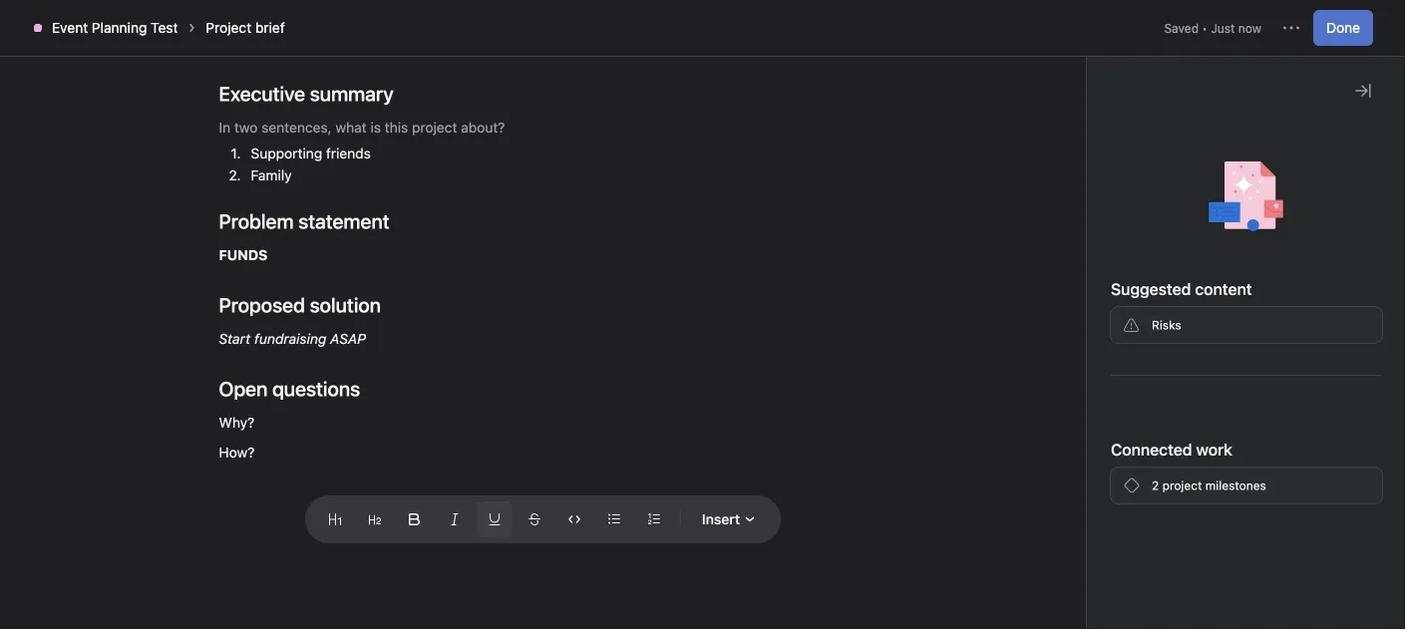 Task type: describe. For each thing, give the bounding box(es) containing it.
event for event planning test
[[52, 19, 88, 36]]

you
[[1057, 569, 1085, 588]]

suggested content
[[1111, 280, 1252, 299]]

statement
[[298, 209, 390, 233]]

3 inside the 'bob 3 minutes ago'
[[1090, 360, 1098, 374]]

joined
[[1089, 569, 1134, 588]]

questions
[[272, 377, 360, 400]]

update bob 3 minutes ago
[[1057, 493, 1171, 535]]

info
[[1310, 17, 1331, 31]]

workflow link
[[491, 123, 569, 145]]

done button
[[1314, 10, 1373, 46]]

more actions for project brief image
[[1284, 20, 1300, 36]]

2 project milestones
[[1152, 479, 1267, 493]]

start
[[219, 331, 251, 347]]

proposed solution
[[219, 293, 381, 317]]

ago inside the 'bob 3 minutes ago'
[[1149, 360, 1170, 374]]

document containing executive summary
[[171, 0, 915, 464]]

bob 3 minutes ago
[[1090, 340, 1170, 374]]

bob inside update bob 3 minutes ago
[[1057, 518, 1083, 535]]

summary
[[1050, 281, 1116, 297]]

you joined button
[[1057, 569, 1144, 588]]

on track
[[1033, 180, 1110, 203]]

heading 1 image
[[329, 514, 341, 526]]

solution
[[310, 293, 381, 317]]

problem statement
[[219, 209, 390, 233]]

code image
[[568, 514, 580, 526]]

project
[[206, 19, 252, 36]]

funds
[[219, 247, 268, 263]]

executive summary
[[219, 82, 394, 105]]

event planning test link
[[52, 19, 178, 36]]

timeline link
[[296, 123, 368, 145]]

supporting friends family
[[251, 145, 371, 184]]

just inside event planning test — project brief last edited just now
[[260, 350, 284, 364]]

my
[[1169, 17, 1186, 31]]

trial?
[[1189, 17, 1217, 31]]

what's
[[1113, 17, 1152, 31]]

event planning test — project brief last edited just now
[[153, 294, 350, 364]]

test for event planning test
[[151, 19, 178, 36]]

minutes inside the 'bob 3 minutes ago'
[[1101, 360, 1146, 374]]

brief
[[255, 19, 285, 36]]

underline image
[[489, 514, 501, 526]]

done
[[1327, 19, 1361, 36]]

open questions
[[219, 377, 360, 400]]

summary
[[310, 82, 394, 105]]

workflow
[[507, 125, 569, 142]]

20
[[1057, 594, 1072, 608]]

remove from starred image
[[307, 77, 323, 93]]

heading 2 image
[[369, 514, 381, 526]]

bob link
[[1090, 340, 1116, 356]]

friends
[[326, 145, 371, 162]]

risks
[[1152, 318, 1182, 332]]

in
[[1156, 17, 1166, 31]]

executive
[[219, 82, 305, 105]]

supporting
[[251, 145, 322, 162]]

what's in my trial? button
[[1104, 10, 1226, 38]]



Task type: locate. For each thing, give the bounding box(es) containing it.
0 vertical spatial ago
[[1149, 360, 1170, 374]]

insert
[[702, 511, 740, 528]]

planning
[[92, 19, 147, 36], [209, 294, 286, 318]]

0 horizontal spatial just
[[260, 350, 284, 364]]

board link
[[217, 123, 272, 145]]

problem
[[219, 209, 294, 233]]

ago
[[1149, 360, 1170, 374], [1150, 520, 1171, 534], [1123, 594, 1144, 608]]

add billing info button
[[1238, 10, 1340, 38]]

minutes inside you joined 20 minutes ago
[[1075, 594, 1120, 608]]

bulleted list image
[[608, 514, 620, 526]]

ago for you
[[1123, 594, 1144, 608]]

1 vertical spatial planning
[[209, 294, 286, 318]]

update button
[[1057, 493, 1171, 513]]

test
[[151, 19, 178, 36], [291, 294, 329, 318]]

0 horizontal spatial now
[[287, 350, 310, 364]]

now left the billing on the top right of page
[[1239, 21, 1262, 35]]

edited
[[221, 350, 256, 364]]

insert button
[[689, 502, 769, 538]]

1 vertical spatial test
[[291, 294, 329, 318]]

latest status update element
[[1033, 221, 1380, 393]]

how?
[[219, 444, 255, 461]]

0 vertical spatial test
[[151, 19, 178, 36]]

planning for event planning test — project brief last edited just now
[[209, 294, 286, 318]]

minutes down bob link
[[1101, 360, 1146, 374]]

ago down 2
[[1150, 520, 1171, 534]]

0 vertical spatial planning
[[92, 19, 147, 36]]

saved
[[1164, 21, 1199, 35]]

0 horizontal spatial test
[[151, 19, 178, 36]]

1 horizontal spatial just
[[1211, 21, 1235, 35]]

calendar link
[[392, 123, 467, 145]]

test left project
[[151, 19, 178, 36]]

test for event planning test — project brief last edited just now
[[291, 294, 329, 318]]

bob down perfect
[[1090, 340, 1116, 356]]

just down fundraising
[[260, 350, 284, 364]]

update up the summary
[[1050, 247, 1105, 266]]

1 vertical spatial bob
[[1057, 518, 1083, 535]]

ago down risks
[[1149, 360, 1170, 374]]

planning for event planning test
[[92, 19, 147, 36]]

family
[[251, 167, 292, 184]]

last
[[193, 350, 217, 364]]

italics image
[[449, 514, 461, 526]]

project brief
[[206, 19, 285, 36]]

2
[[1152, 479, 1159, 493]]

project
[[1163, 479, 1202, 493]]

open
[[219, 377, 268, 400]]

fundraising
[[254, 331, 326, 347]]

0 vertical spatial event
[[52, 19, 88, 36]]

event inside event planning test — project brief last edited just now
[[153, 294, 204, 318]]

document
[[171, 0, 915, 464]]

you joined 20 minutes ago
[[1057, 569, 1144, 608]]

planning inside event planning test — project brief last edited just now
[[209, 294, 286, 318]]

3
[[1090, 360, 1098, 374], [1091, 520, 1099, 534]]

1 horizontal spatial planning
[[209, 294, 286, 318]]

just right • at top right
[[1211, 21, 1235, 35]]

start fundraising asap
[[219, 331, 366, 347]]

bold image
[[409, 514, 421, 526]]

ago for update
[[1150, 520, 1171, 534]]

minutes
[[1101, 360, 1146, 374], [1102, 520, 1147, 534], [1075, 594, 1120, 608]]

strikethrough image
[[529, 514, 540, 526]]

summary perfect
[[1050, 281, 1116, 319]]

why?
[[219, 414, 255, 431]]

update up you on the bottom right
[[1057, 493, 1112, 512]]

test left —
[[291, 294, 329, 318]]

1 vertical spatial now
[[287, 350, 310, 364]]

connected work
[[1111, 440, 1233, 459]]

0 horizontal spatial planning
[[92, 19, 147, 36]]

0 vertical spatial minutes
[[1101, 360, 1146, 374]]

update inside update bob 3 minutes ago
[[1057, 493, 1112, 512]]

billing
[[1273, 17, 1306, 31]]

0 vertical spatial update
[[1050, 247, 1105, 266]]

test inside event planning test — project brief last edited just now
[[291, 294, 329, 318]]

1 vertical spatial event
[[153, 294, 204, 318]]

ago inside update bob 3 minutes ago
[[1150, 520, 1171, 534]]

bob inside the 'bob 3 minutes ago'
[[1090, 340, 1116, 356]]

now
[[1239, 21, 1262, 35], [287, 350, 310, 364]]

1 vertical spatial ago
[[1150, 520, 1171, 534]]

bob
[[1090, 340, 1116, 356], [1057, 518, 1083, 535]]

event planning test
[[52, 19, 178, 36]]

now inside event planning test — project brief last edited just now
[[287, 350, 310, 364]]

1 horizontal spatial bob
[[1090, 340, 1116, 356]]

add billing info
[[1247, 17, 1331, 31]]

just
[[1211, 21, 1235, 35], [260, 350, 284, 364]]

key resources
[[131, 225, 258, 249]]

perfect
[[1050, 303, 1097, 319]]

0 vertical spatial bob
[[1090, 340, 1116, 356]]

update
[[1050, 247, 1105, 266], [1057, 493, 1112, 512]]

—
[[333, 294, 350, 318]]

list box
[[467, 8, 946, 40]]

asap
[[330, 331, 366, 347]]

1 vertical spatial 3
[[1091, 520, 1099, 534]]

0 vertical spatial just
[[1211, 21, 1235, 35]]

add
[[1247, 17, 1269, 31]]

1 horizontal spatial now
[[1239, 21, 1262, 35]]

1 vertical spatial update
[[1057, 493, 1112, 512]]

minutes down you joined button
[[1075, 594, 1120, 608]]

None text field
[[84, 67, 269, 103]]

minutes for you
[[1075, 594, 1120, 608]]

1 horizontal spatial event
[[153, 294, 204, 318]]

0 vertical spatial 3
[[1090, 360, 1098, 374]]

event for event planning test — project brief last edited just now
[[153, 294, 204, 318]]

sleeping
[[251, 39, 307, 56]]

update for update bob 3 minutes ago
[[1057, 493, 1112, 512]]

0 horizontal spatial bob
[[1057, 518, 1083, 535]]

board
[[233, 125, 272, 142]]

proposed
[[219, 293, 305, 317]]

saved • just now
[[1164, 21, 1262, 35]]

3 inside update bob 3 minutes ago
[[1091, 520, 1099, 534]]

now down start fundraising asap
[[287, 350, 310, 364]]

numbered list image
[[648, 514, 660, 526]]

minutes down update button
[[1102, 520, 1147, 534]]

2 vertical spatial minutes
[[1075, 594, 1120, 608]]

minutes for update
[[1102, 520, 1147, 534]]

update for update
[[1050, 247, 1105, 266]]

0 horizontal spatial event
[[52, 19, 88, 36]]

event
[[52, 19, 88, 36], [153, 294, 204, 318]]

close image
[[1356, 83, 1371, 99]]

timeline
[[312, 125, 368, 142]]

3 down bob link
[[1090, 360, 1098, 374]]

•
[[1202, 21, 1208, 35]]

bob down update button
[[1057, 518, 1083, 535]]

milestones
[[1206, 479, 1267, 493]]

calendar
[[408, 125, 467, 142]]

2 vertical spatial ago
[[1123, 594, 1144, 608]]

3 down update button
[[1091, 520, 1099, 534]]

1 horizontal spatial test
[[291, 294, 329, 318]]

what's in my trial?
[[1113, 17, 1217, 31]]

ago inside you joined 20 minutes ago
[[1123, 594, 1144, 608]]

0 vertical spatial now
[[1239, 21, 1262, 35]]

minutes inside update bob 3 minutes ago
[[1102, 520, 1147, 534]]

project brief
[[197, 322, 306, 346]]

ago down joined
[[1123, 594, 1144, 608]]

1 vertical spatial minutes
[[1102, 520, 1147, 534]]

1 vertical spatial just
[[260, 350, 284, 364]]



Task type: vqa. For each thing, say whether or not it's contained in the screenshot.
this to the left
no



